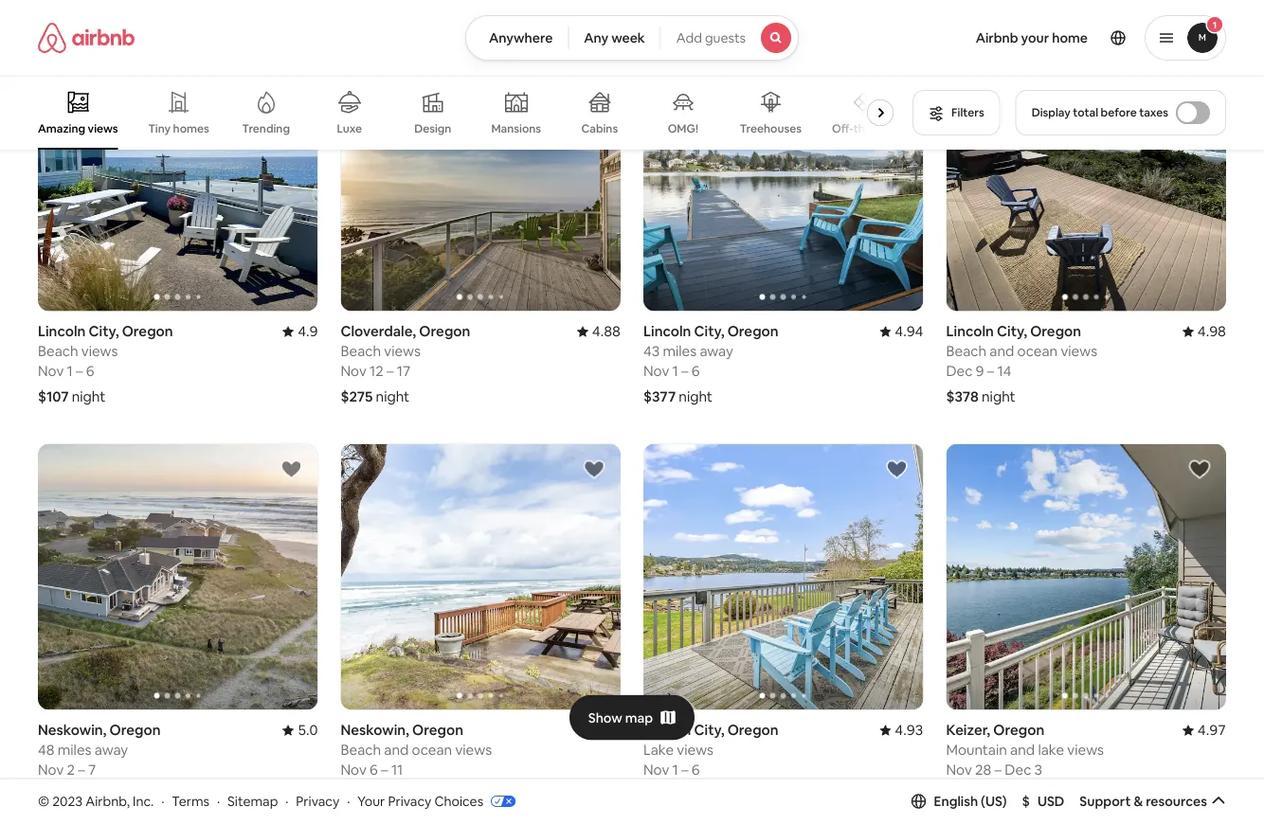 Task type: describe. For each thing, give the bounding box(es) containing it.
oregon inside the 'keizer, oregon mountain and lake views nov 28 – dec 3 $249 night'
[[993, 721, 1045, 740]]

4.88 out of 5 average rating image
[[577, 322, 621, 341]]

43
[[643, 342, 660, 361]]

trending
[[242, 121, 290, 136]]

your privacy choices
[[358, 793, 483, 810]]

cloverdale, oregon beach views nov 12 – 17 $275 night
[[341, 322, 470, 406]]

7
[[88, 761, 96, 779]]

nov inside lincoln city, oregon beach views nov 1 – 6 $107 night
[[38, 362, 64, 381]]

mountain
[[946, 741, 1007, 759]]

tiny homes
[[148, 121, 209, 136]]

filters
[[952, 105, 984, 120]]

airbnb
[[976, 29, 1018, 46]]

oregon inside lincoln city, oregon beach and ocean views dec 9 – 14 $378 night
[[1030, 322, 1081, 341]]

amazing
[[38, 121, 85, 136]]

night inside lincoln city, oregon beach views nov 1 – 6 $107 night
[[72, 388, 105, 406]]

add to wishlist: neskowin, oregon image for 4.97
[[583, 458, 606, 481]]

keizer, oregon mountain and lake views nov 28 – dec 3 $249 night
[[946, 721, 1104, 805]]

miles inside neskowin, oregon 48 miles away nov 2 – 7 $518 night
[[58, 741, 91, 759]]

group for lincoln city, oregon beach and ocean views dec 9 – 14 $378 night
[[946, 45, 1226, 311]]

any week
[[584, 29, 645, 46]]

airbnb your home link
[[964, 18, 1099, 58]]

views inside 'lincoln city, oregon lake views nov 1 – 6'
[[677, 741, 714, 759]]

4.98
[[1198, 322, 1226, 341]]

$107
[[38, 388, 69, 406]]

and inside lincoln city, oregon beach and ocean views dec 9 – 14 $378 night
[[990, 342, 1014, 361]]

lincoln city, oregon beach and ocean views dec 9 – 14 $378 night
[[946, 322, 1098, 406]]

4.9
[[298, 322, 318, 341]]

14
[[997, 362, 1012, 381]]

away inside lincoln city, oregon 43 miles away nov 1 – 6 $377 night
[[700, 342, 733, 361]]

omg!
[[668, 121, 698, 136]]

mansions
[[491, 121, 541, 136]]

3
[[1035, 761, 1043, 779]]

2 privacy from the left
[[388, 793, 432, 810]]

group containing amazing views
[[38, 76, 901, 150]]

12
[[370, 362, 384, 381]]

design
[[414, 121, 451, 136]]

$
[[1022, 793, 1030, 810]]

beach inside lincoln city, oregon beach views nov 1 – 6 $107 night
[[38, 342, 78, 361]]

views inside neskowin, oregon beach and ocean views nov 6 – 11 $495 night
[[455, 741, 492, 759]]

away inside neskowin, oregon 48 miles away nov 2 – 7 $518 night
[[94, 741, 128, 759]]

terms
[[172, 793, 210, 810]]

©
[[38, 793, 49, 810]]

cloverdale,
[[341, 322, 416, 341]]

filters button
[[913, 90, 1000, 136]]

(us)
[[981, 793, 1007, 810]]

show map button
[[569, 695, 695, 741]]

add guests
[[676, 29, 746, 46]]

city, for beach views
[[89, 322, 119, 341]]

english
[[934, 793, 978, 810]]

add to wishlist: lincoln city, oregon image for 4.98
[[1188, 60, 1211, 82]]

privacy link
[[296, 793, 340, 810]]

dec inside lincoln city, oregon beach and ocean views dec 9 – 14 $378 night
[[946, 362, 973, 381]]

$378
[[946, 388, 979, 406]]

keizer,
[[946, 721, 990, 740]]

your privacy choices link
[[358, 793, 516, 811]]

– inside lincoln city, oregon beach and ocean views dec 9 – 14 $378 night
[[987, 362, 994, 381]]

show map
[[588, 709, 653, 727]]

support
[[1080, 793, 1131, 810]]

48
[[38, 741, 54, 759]]

4.97 out of 5 average rating image for neskowin, oregon beach and ocean views nov 6 – 11 $495 night
[[577, 721, 621, 740]]

night inside neskowin, oregon 48 miles away nov 2 – 7 $518 night
[[72, 786, 106, 805]]

and for keizer, oregon mountain and lake views nov 28 – dec 3 $249 night
[[1010, 741, 1035, 759]]

city, for lake views
[[694, 721, 724, 740]]

1 button
[[1145, 15, 1226, 61]]

17
[[397, 362, 411, 381]]

1 inside lincoln city, oregon beach views nov 1 – 6 $107 night
[[67, 362, 73, 381]]

$495
[[341, 786, 374, 805]]

cabins
[[581, 121, 618, 136]]

group for keizer, oregon mountain and lake views nov 28 – dec 3 $249 night
[[946, 444, 1226, 710]]

night inside lincoln city, oregon 43 miles away nov 1 – 6 $377 night
[[679, 388, 713, 406]]

4.97 out of 5 average rating image for keizer, oregon mountain and lake views nov 28 – dec 3 $249 night
[[1183, 721, 1226, 740]]

anywhere button
[[465, 15, 569, 61]]

luxe
[[337, 121, 362, 136]]

show
[[588, 709, 622, 727]]

1 privacy from the left
[[296, 793, 340, 810]]

oregon inside lincoln city, oregon beach views nov 1 – 6 $107 night
[[122, 322, 173, 341]]

usd
[[1038, 793, 1065, 810]]

your
[[358, 793, 385, 810]]

5.0 out of 5 average rating image
[[283, 721, 318, 740]]

profile element
[[822, 0, 1226, 76]]

add to wishlist: lincoln city, oregon image
[[280, 60, 303, 82]]

$249
[[946, 786, 979, 805]]

$275
[[341, 388, 373, 406]]

nov inside neskowin, oregon 48 miles away nov 2 – 7 $518 night
[[38, 761, 64, 779]]

oregon inside neskowin, oregon beach and ocean views nov 6 – 11 $495 night
[[412, 721, 463, 740]]

your
[[1021, 29, 1049, 46]]

city, for 43 miles away
[[694, 322, 724, 341]]

– inside 'lincoln city, oregon lake views nov 1 – 6'
[[681, 761, 689, 779]]

– inside lincoln city, oregon beach views nov 1 – 6 $107 night
[[76, 362, 83, 381]]

1 inside lincoln city, oregon 43 miles away nov 1 – 6 $377 night
[[672, 362, 678, 381]]

lincoln for lincoln city, oregon lake views nov 1 – 6
[[643, 721, 691, 740]]

english (us) button
[[911, 793, 1007, 810]]

lake
[[643, 741, 674, 759]]

group for neskowin, oregon beach and ocean views nov 6 – 11 $495 night
[[341, 444, 621, 710]]

any
[[584, 29, 609, 46]]

views inside the 'keizer, oregon mountain and lake views nov 28 – dec 3 $249 night'
[[1067, 741, 1104, 759]]

1 · from the left
[[161, 793, 164, 810]]

night inside cloverdale, oregon beach views nov 12 – 17 $275 night
[[376, 388, 410, 406]]

terms link
[[172, 793, 210, 810]]

guests
[[705, 29, 746, 46]]

1 inside dropdown button
[[1213, 18, 1217, 31]]

lake
[[1038, 741, 1064, 759]]

$377
[[643, 388, 676, 406]]

off-the-grid
[[832, 121, 897, 136]]

support & resources
[[1080, 793, 1207, 810]]

support & resources button
[[1080, 793, 1226, 810]]

group for cloverdale, oregon beach views nov 12 – 17 $275 night
[[341, 45, 621, 311]]

4.93
[[895, 721, 924, 740]]



Task type: locate. For each thing, give the bounding box(es) containing it.
night down 11
[[377, 786, 411, 805]]

nov left '28'
[[946, 761, 972, 779]]

0 vertical spatial away
[[700, 342, 733, 361]]

1 4.97 out of 5 average rating image from the left
[[577, 721, 621, 740]]

0 horizontal spatial ocean
[[412, 741, 452, 759]]

4.97 left map
[[592, 721, 621, 740]]

6 inside 'lincoln city, oregon lake views nov 1 – 6'
[[692, 761, 700, 779]]

off-
[[832, 121, 854, 136]]

11
[[391, 761, 403, 779]]

night inside lincoln city, oregon beach and ocean views dec 9 – 14 $378 night
[[982, 388, 1016, 406]]

night inside neskowin, oregon beach and ocean views nov 6 – 11 $495 night
[[377, 786, 411, 805]]

lincoln up lake
[[643, 721, 691, 740]]

0 horizontal spatial away
[[94, 741, 128, 759]]

dec left 9 at the right top of page
[[946, 362, 973, 381]]

4 · from the left
[[347, 793, 350, 810]]

privacy left $495
[[296, 793, 340, 810]]

·
[[161, 793, 164, 810], [217, 793, 220, 810], [285, 793, 289, 810], [347, 793, 350, 810]]

city,
[[89, 322, 119, 341], [694, 322, 724, 341], [997, 322, 1027, 341], [694, 721, 724, 740]]

neskowin,
[[38, 721, 107, 740], [341, 721, 409, 740]]

1 4.97 from the left
[[592, 721, 621, 740]]

views
[[88, 121, 118, 136], [81, 342, 118, 361], [384, 342, 421, 361], [1061, 342, 1098, 361], [455, 741, 492, 759], [677, 741, 714, 759], [1067, 741, 1104, 759]]

– inside neskowin, oregon 48 miles away nov 2 – 7 $518 night
[[78, 761, 85, 779]]

None search field
[[465, 15, 799, 61]]

treehouses
[[740, 121, 802, 136]]

display
[[1032, 105, 1071, 120]]

night down 14
[[982, 388, 1016, 406]]

nov inside neskowin, oregon beach and ocean views nov 6 – 11 $495 night
[[341, 761, 367, 779]]

city, inside 'lincoln city, oregon lake views nov 1 – 6'
[[694, 721, 724, 740]]

2023
[[52, 793, 83, 810]]

night down 7
[[72, 786, 106, 805]]

neskowin, up 11
[[341, 721, 409, 740]]

nov left 12
[[341, 362, 367, 381]]

1 inside 'lincoln city, oregon lake views nov 1 – 6'
[[672, 761, 678, 779]]

neskowin, oregon 48 miles away nov 2 – 7 $518 night
[[38, 721, 161, 805]]

1 horizontal spatial dec
[[1005, 761, 1031, 779]]

and up 11
[[384, 741, 409, 759]]

0 vertical spatial dec
[[946, 362, 973, 381]]

resources
[[1146, 793, 1207, 810]]

– inside the 'keizer, oregon mountain and lake views nov 28 – dec 3 $249 night'
[[995, 761, 1002, 779]]

privacy down 11
[[388, 793, 432, 810]]

4.9 out of 5 average rating image
[[283, 322, 318, 341]]

night inside the 'keizer, oregon mountain and lake views nov 28 – dec 3 $249 night'
[[982, 786, 1016, 805]]

sitemap link
[[228, 793, 278, 810]]

away up 7
[[94, 741, 128, 759]]

1 horizontal spatial miles
[[663, 342, 697, 361]]

4.97 up resources on the right bottom
[[1198, 721, 1226, 740]]

add to wishlist: neskowin, oregon image for 5.0
[[280, 458, 303, 481]]

0 horizontal spatial 4.97
[[592, 721, 621, 740]]

5.0
[[298, 721, 318, 740]]

9
[[976, 362, 984, 381]]

inc.
[[133, 793, 154, 810]]

display total before taxes
[[1032, 105, 1169, 120]]

night left "$"
[[982, 786, 1016, 805]]

–
[[76, 362, 83, 381], [387, 362, 394, 381], [681, 362, 689, 381], [987, 362, 994, 381], [78, 761, 85, 779], [381, 761, 388, 779], [681, 761, 689, 779], [995, 761, 1002, 779]]

0 horizontal spatial 4.97 out of 5 average rating image
[[577, 721, 621, 740]]

4.97 out of 5 average rating image up resources on the right bottom
[[1183, 721, 1226, 740]]

lincoln inside lincoln city, oregon beach and ocean views dec 9 – 14 $378 night
[[946, 322, 994, 341]]

choices
[[434, 793, 483, 810]]

0 horizontal spatial add to wishlist: neskowin, oregon image
[[280, 458, 303, 481]]

· left privacy link
[[285, 793, 289, 810]]

amazing views
[[38, 121, 118, 136]]

0 horizontal spatial privacy
[[296, 793, 340, 810]]

neskowin, oregon beach and ocean views nov 6 – 11 $495 night
[[341, 721, 492, 805]]

airbnb,
[[86, 793, 130, 810]]

neskowin, for miles
[[38, 721, 107, 740]]

night
[[72, 388, 105, 406], [376, 388, 410, 406], [679, 388, 713, 406], [982, 388, 1016, 406], [72, 786, 106, 805], [377, 786, 411, 805], [982, 786, 1016, 805]]

miles inside lincoln city, oregon 43 miles away nov 1 – 6 $377 night
[[663, 342, 697, 361]]

airbnb your home
[[976, 29, 1088, 46]]

away
[[700, 342, 733, 361], [94, 741, 128, 759]]

display total before taxes button
[[1016, 90, 1226, 136]]

– inside lincoln city, oregon 43 miles away nov 1 – 6 $377 night
[[681, 362, 689, 381]]

beach up $495
[[341, 741, 381, 759]]

beach up $107
[[38, 342, 78, 361]]

city, for beach and ocean views
[[997, 322, 1027, 341]]

2 4.97 from the left
[[1198, 721, 1226, 740]]

3 · from the left
[[285, 793, 289, 810]]

4.93 out of 5 average rating image
[[880, 721, 924, 740]]

city, inside lincoln city, oregon beach views nov 1 – 6 $107 night
[[89, 322, 119, 341]]

taxes
[[1139, 105, 1169, 120]]

anywhere
[[489, 29, 553, 46]]

oregon inside neskowin, oregon 48 miles away nov 2 – 7 $518 night
[[110, 721, 161, 740]]

lincoln inside lincoln city, oregon beach views nov 1 – 6 $107 night
[[38, 322, 86, 341]]

4.97
[[592, 721, 621, 740], [1198, 721, 1226, 740]]

$518
[[38, 786, 69, 805]]

the-
[[854, 121, 876, 136]]

and
[[990, 342, 1014, 361], [384, 741, 409, 759], [1010, 741, 1035, 759]]

beach inside neskowin, oregon beach and ocean views nov 6 – 11 $495 night
[[341, 741, 381, 759]]

group for lincoln city, oregon 43 miles away nov 1 – 6 $377 night
[[643, 45, 924, 311]]

ocean inside neskowin, oregon beach and ocean views nov 6 – 11 $495 night
[[412, 741, 452, 759]]

ocean inside lincoln city, oregon beach and ocean views dec 9 – 14 $378 night
[[1017, 342, 1058, 361]]

sitemap
[[228, 793, 278, 810]]

2
[[67, 761, 75, 779]]

oregon inside 'lincoln city, oregon lake views nov 1 – 6'
[[727, 721, 779, 740]]

2 4.97 out of 5 average rating image from the left
[[1183, 721, 1226, 740]]

1 vertical spatial dec
[[1005, 761, 1031, 779]]

add to wishlist: cloverdale, oregon image
[[583, 60, 606, 82]]

nov inside cloverdale, oregon beach views nov 12 – 17 $275 night
[[341, 362, 367, 381]]

group
[[38, 45, 318, 311], [341, 45, 621, 311], [643, 45, 924, 311], [946, 45, 1226, 311], [38, 76, 901, 150], [38, 444, 318, 710], [341, 444, 621, 710], [643, 444, 924, 710], [946, 444, 1226, 710]]

any week button
[[568, 15, 661, 61]]

4.98 out of 5 average rating image
[[1183, 322, 1226, 341]]

lincoln up 9 at the right top of page
[[946, 322, 994, 341]]

before
[[1101, 105, 1137, 120]]

6 inside neskowin, oregon beach and ocean views nov 6 – 11 $495 night
[[370, 761, 378, 779]]

nov inside lincoln city, oregon 43 miles away nov 1 – 6 $377 night
[[643, 362, 669, 381]]

6 inside lincoln city, oregon beach views nov 1 – 6 $107 night
[[86, 362, 94, 381]]

4.94
[[895, 322, 924, 341]]

4.88
[[592, 322, 621, 341]]

beach up 9 at the right top of page
[[946, 342, 987, 361]]

add
[[676, 29, 702, 46]]

&
[[1134, 793, 1143, 810]]

1 horizontal spatial ocean
[[1017, 342, 1058, 361]]

add to wishlist: lincoln city, oregon image
[[886, 60, 908, 82], [1188, 60, 1211, 82], [886, 458, 908, 481]]

1 horizontal spatial 4.97
[[1198, 721, 1226, 740]]

2 · from the left
[[217, 793, 220, 810]]

nov up $107
[[38, 362, 64, 381]]

0 horizontal spatial miles
[[58, 741, 91, 759]]

0 horizontal spatial neskowin,
[[38, 721, 107, 740]]

1 neskowin, from the left
[[38, 721, 107, 740]]

homes
[[173, 121, 209, 136]]

0 vertical spatial miles
[[663, 342, 697, 361]]

1 vertical spatial miles
[[58, 741, 91, 759]]

nov left 2
[[38, 761, 64, 779]]

0 horizontal spatial dec
[[946, 362, 973, 381]]

1 add to wishlist: neskowin, oregon image from the left
[[280, 458, 303, 481]]

miles up 2
[[58, 741, 91, 759]]

oregon inside lincoln city, oregon 43 miles away nov 1 – 6 $377 night
[[727, 322, 779, 341]]

dec inside the 'keizer, oregon mountain and lake views nov 28 – dec 3 $249 night'
[[1005, 761, 1031, 779]]

4.94 out of 5 average rating image
[[880, 322, 924, 341]]

1 horizontal spatial away
[[700, 342, 733, 361]]

1 horizontal spatial neskowin,
[[341, 721, 409, 740]]

lincoln city, oregon 43 miles away nov 1 – 6 $377 night
[[643, 322, 779, 406]]

add to wishlist: neskowin, oregon image
[[280, 458, 303, 481], [583, 458, 606, 481]]

4.97 out of 5 average rating image left map
[[577, 721, 621, 740]]

none search field containing anywhere
[[465, 15, 799, 61]]

nov down 43
[[643, 362, 669, 381]]

dec
[[946, 362, 973, 381], [1005, 761, 1031, 779]]

1 horizontal spatial add to wishlist: neskowin, oregon image
[[583, 458, 606, 481]]

lincoln inside 'lincoln city, oregon lake views nov 1 – 6'
[[643, 721, 691, 740]]

week
[[611, 29, 645, 46]]

6
[[86, 362, 94, 381], [692, 362, 700, 381], [370, 761, 378, 779], [692, 761, 700, 779]]

nov inside the 'keizer, oregon mountain and lake views nov 28 – dec 3 $249 night'
[[946, 761, 972, 779]]

tiny
[[148, 121, 171, 136]]

add guests button
[[660, 15, 799, 61]]

lincoln for lincoln city, oregon beach and ocean views dec 9 – 14 $378 night
[[946, 322, 994, 341]]

beach inside cloverdale, oregon beach views nov 12 – 17 $275 night
[[341, 342, 381, 361]]

1 vertical spatial away
[[94, 741, 128, 759]]

and inside the 'keizer, oregon mountain and lake views nov 28 – dec 3 $249 night'
[[1010, 741, 1035, 759]]

dec left the 3
[[1005, 761, 1031, 779]]

oregon inside cloverdale, oregon beach views nov 12 – 17 $275 night
[[419, 322, 470, 341]]

6 inside lincoln city, oregon 43 miles away nov 1 – 6 $377 night
[[692, 362, 700, 381]]

group for lincoln city, oregon lake views nov 1 – 6
[[643, 444, 924, 710]]

add to wishlist: lincoln city, oregon image for 4.93
[[886, 458, 908, 481]]

nov down lake
[[643, 761, 669, 779]]

· right inc. on the left of the page
[[161, 793, 164, 810]]

1 horizontal spatial privacy
[[388, 793, 432, 810]]

night down 17
[[376, 388, 410, 406]]

$ usd
[[1022, 793, 1065, 810]]

beach inside lincoln city, oregon beach and ocean views dec 9 – 14 $378 night
[[946, 342, 987, 361]]

city, inside lincoln city, oregon 43 miles away nov 1 – 6 $377 night
[[694, 322, 724, 341]]

2 add to wishlist: neskowin, oregon image from the left
[[583, 458, 606, 481]]

– inside neskowin, oregon beach and ocean views nov 6 – 11 $495 night
[[381, 761, 388, 779]]

4.97 for keizer, oregon mountain and lake views nov 28 – dec 3 $249 night
[[1198, 721, 1226, 740]]

nov up $495
[[341, 761, 367, 779]]

nov inside 'lincoln city, oregon lake views nov 1 – 6'
[[643, 761, 669, 779]]

– inside cloverdale, oregon beach views nov 12 – 17 $275 night
[[387, 362, 394, 381]]

· right "terms" link
[[217, 793, 220, 810]]

grid
[[876, 121, 897, 136]]

and for neskowin, oregon beach and ocean views nov 6 – 11 $495 night
[[384, 741, 409, 759]]

© 2023 airbnb, inc. ·
[[38, 793, 164, 810]]

lincoln city, oregon lake views nov 1 – 6
[[643, 721, 779, 779]]

city, inside lincoln city, oregon beach and ocean views dec 9 – 14 $378 night
[[997, 322, 1027, 341]]

and up the 3
[[1010, 741, 1035, 759]]

lincoln city, oregon beach views nov 1 – 6 $107 night
[[38, 322, 173, 406]]

lincoln for lincoln city, oregon beach views nov 1 – 6 $107 night
[[38, 322, 86, 341]]

0 vertical spatial ocean
[[1017, 342, 1058, 361]]

neskowin, inside neskowin, oregon beach and ocean views nov 6 – 11 $495 night
[[341, 721, 409, 740]]

night right $107
[[72, 388, 105, 406]]

map
[[625, 709, 653, 727]]

lincoln inside lincoln city, oregon 43 miles away nov 1 – 6 $377 night
[[643, 322, 691, 341]]

views inside cloverdale, oregon beach views nov 12 – 17 $275 night
[[384, 342, 421, 361]]

lincoln for lincoln city, oregon 43 miles away nov 1 – 6 $377 night
[[643, 322, 691, 341]]

28
[[975, 761, 992, 779]]

neskowin, inside neskowin, oregon 48 miles away nov 2 – 7 $518 night
[[38, 721, 107, 740]]

lincoln
[[38, 322, 86, 341], [643, 322, 691, 341], [946, 322, 994, 341], [643, 721, 691, 740]]

beach
[[38, 342, 78, 361], [341, 342, 381, 361], [946, 342, 987, 361], [341, 741, 381, 759]]

add to wishlist: lincoln city, oregon image for 4.94
[[886, 60, 908, 82]]

views inside lincoln city, oregon beach views nov 1 – 6 $107 night
[[81, 342, 118, 361]]

beach up 12
[[341, 342, 381, 361]]

night right $377
[[679, 388, 713, 406]]

views inside lincoln city, oregon beach and ocean views dec 9 – 14 $378 night
[[1061, 342, 1098, 361]]

4.97 out of 5 average rating image
[[577, 721, 621, 740], [1183, 721, 1226, 740]]

group for neskowin, oregon 48 miles away nov 2 – 7 $518 night
[[38, 444, 318, 710]]

away right 43
[[700, 342, 733, 361]]

miles right 43
[[663, 342, 697, 361]]

group for lincoln city, oregon beach views nov 1 – 6 $107 night
[[38, 45, 318, 311]]

1
[[1213, 18, 1217, 31], [67, 362, 73, 381], [672, 362, 678, 381], [672, 761, 678, 779]]

lincoln up 43
[[643, 322, 691, 341]]

home
[[1052, 29, 1088, 46]]

neskowin, for and
[[341, 721, 409, 740]]

1 vertical spatial ocean
[[412, 741, 452, 759]]

add to wishlist: keizer, oregon image
[[1188, 458, 1211, 481]]

english (us)
[[934, 793, 1007, 810]]

terms · sitemap · privacy
[[172, 793, 340, 810]]

lincoln up $107
[[38, 322, 86, 341]]

and inside neskowin, oregon beach and ocean views nov 6 – 11 $495 night
[[384, 741, 409, 759]]

and up 14
[[990, 342, 1014, 361]]

4.97 for neskowin, oregon beach and ocean views nov 6 – 11 $495 night
[[592, 721, 621, 740]]

total
[[1073, 105, 1098, 120]]

neskowin, up 48
[[38, 721, 107, 740]]

2 neskowin, from the left
[[341, 721, 409, 740]]

1 horizontal spatial 4.97 out of 5 average rating image
[[1183, 721, 1226, 740]]

· left the your
[[347, 793, 350, 810]]



Task type: vqa. For each thing, say whether or not it's contained in the screenshot.
On Summit Lake on
no



